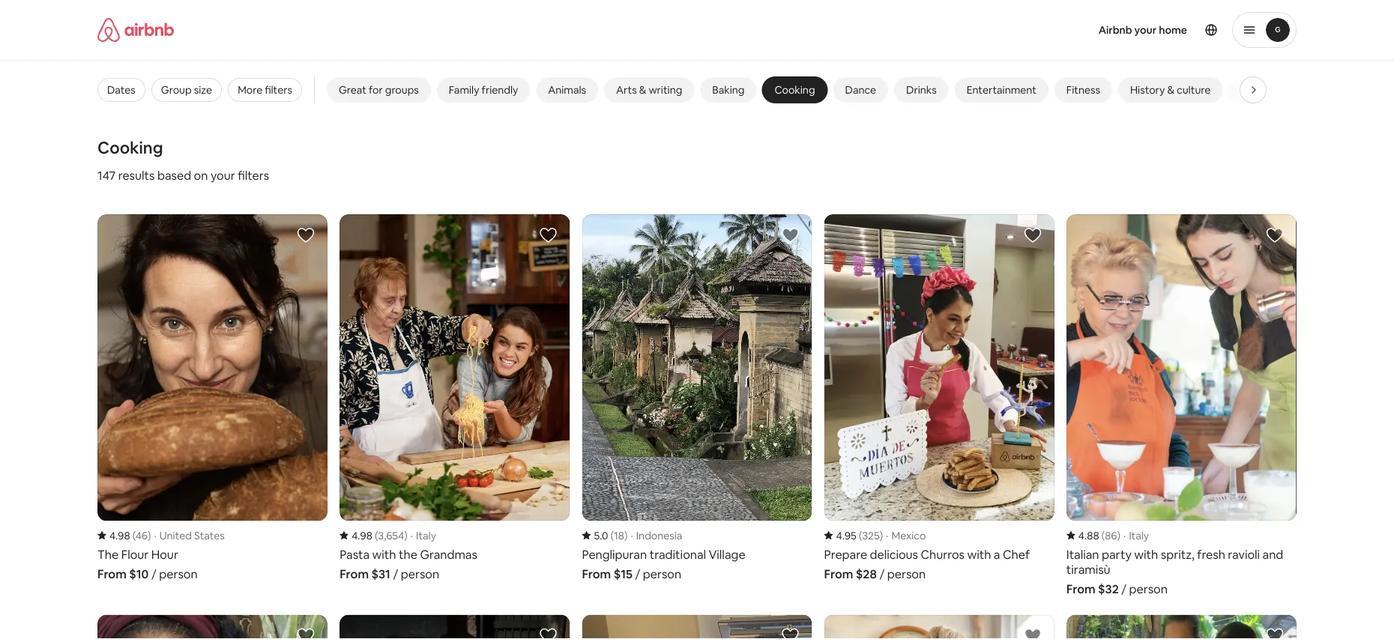 Task type: vqa. For each thing, say whether or not it's contained in the screenshot.
BATHROOM
no



Task type: describe. For each thing, give the bounding box(es) containing it.
family friendly button
[[437, 77, 530, 103]]

group size button
[[151, 78, 222, 102]]

person for from $15 / person
[[643, 567, 681, 582]]

indonesia
[[636, 529, 682, 542]]

family
[[449, 83, 479, 97]]

5.0 ( 18 )
[[594, 529, 628, 542]]

more
[[238, 83, 262, 97]]

· mexico
[[886, 529, 926, 542]]

person for from $32 / person
[[1129, 582, 1168, 597]]

4.95 ( 325 )
[[836, 529, 883, 542]]

86
[[1105, 529, 1117, 542]]

147 results based on your filters
[[97, 168, 269, 183]]

from $15 / person
[[582, 567, 681, 582]]

history & culture
[[1130, 83, 1211, 97]]

& for arts
[[639, 83, 646, 97]]

the flour hour group
[[97, 214, 328, 582]]

dance
[[845, 83, 876, 97]]

baking element
[[712, 83, 745, 97]]

from for from $32 / person
[[1066, 582, 1095, 597]]

$31
[[371, 567, 390, 582]]

filters inside button
[[265, 83, 292, 97]]

home
[[1159, 23, 1187, 37]]

baking
[[712, 83, 745, 97]]

airbnb your home link
[[1089, 14, 1196, 46]]

more filters
[[238, 83, 292, 97]]

( for $10
[[132, 529, 135, 542]]

penglipuran traditional village group
[[582, 214, 812, 582]]

italy for from $32 / person
[[1129, 529, 1149, 542]]

fitness
[[1066, 83, 1100, 97]]

rating 4.88 out of 5; 86 reviews image
[[1066, 529, 1120, 542]]

person for from $10 / person
[[159, 567, 198, 582]]

states
[[194, 529, 225, 542]]

rating 4.95 out of 5; 325 reviews image
[[824, 529, 883, 542]]

rating 4.98 out of 5; 46 reviews image
[[97, 529, 151, 542]]

history
[[1130, 83, 1165, 97]]

4.98 ( 46 )
[[109, 529, 151, 542]]

group
[[161, 83, 192, 97]]

cooking element
[[774, 83, 815, 97]]

18
[[614, 529, 624, 542]]

325
[[862, 529, 880, 542]]

4.98 for $10
[[109, 529, 130, 542]]

airbnb your home
[[1098, 23, 1187, 37]]

arts & writing element
[[616, 83, 682, 97]]

4.95
[[836, 529, 856, 542]]

magic
[[1241, 83, 1270, 97]]

prepare delicious churros with a chef group
[[824, 214, 1054, 582]]

dates
[[107, 83, 135, 97]]

4.98 ( 3,654 )
[[352, 529, 408, 542]]

groups
[[385, 83, 419, 97]]

fitness button
[[1054, 77, 1112, 103]]

· italy for from $32 / person
[[1123, 529, 1149, 542]]

· for $31
[[411, 529, 413, 542]]

history & culture element
[[1130, 83, 1211, 97]]

0 horizontal spatial cooking
[[97, 137, 163, 158]]

0 horizontal spatial your
[[211, 168, 235, 183]]

size
[[194, 83, 212, 97]]

· indonesia
[[631, 529, 682, 542]]

rating 5.0 out of 5; 18 reviews image
[[582, 529, 628, 542]]

from for from $15 / person
[[582, 567, 611, 582]]

· for $28
[[886, 529, 888, 542]]

4.88 ( 86 )
[[1078, 529, 1120, 542]]

· for $10
[[154, 529, 156, 542]]

for
[[369, 83, 383, 97]]

animals element
[[548, 83, 586, 97]]

profile element
[[827, 0, 1297, 60]]

dance element
[[845, 83, 876, 97]]

/ for from $15
[[635, 567, 640, 582]]

magic button
[[1229, 77, 1281, 103]]

results
[[118, 168, 155, 183]]

baking button
[[700, 77, 757, 103]]

rating 4.98 out of 5; 3,654 reviews image
[[340, 529, 408, 542]]



Task type: locate. For each thing, give the bounding box(es) containing it.
· italy inside italian party with spritz, fresh ravioli and tiramisù "group"
[[1123, 529, 1149, 542]]

· inside the flour hour group
[[154, 529, 156, 542]]

1 vertical spatial cooking
[[97, 137, 163, 158]]

save this experience image
[[297, 226, 315, 244], [539, 226, 557, 244], [1024, 226, 1042, 244], [297, 627, 315, 639], [539, 627, 557, 639], [781, 627, 799, 639]]

writing
[[649, 83, 682, 97]]

4.98 inside the flour hour group
[[109, 529, 130, 542]]

2 ) from the left
[[404, 529, 408, 542]]

person inside the flour hour group
[[159, 567, 198, 582]]

cooking up results
[[97, 137, 163, 158]]

person for from $28 / person
[[887, 567, 926, 582]]

your right on
[[211, 168, 235, 183]]

person inside pasta with the grandmas group
[[401, 567, 439, 582]]

· inside italian party with spritz, fresh ravioli and tiramisù "group"
[[1123, 529, 1126, 542]]

your
[[1134, 23, 1157, 37], [211, 168, 235, 183]]

italy for from $31 / person
[[416, 529, 436, 542]]

(
[[132, 529, 135, 542], [375, 529, 378, 542], [611, 529, 614, 542], [859, 529, 862, 542], [1101, 529, 1105, 542]]

from left $28
[[824, 567, 853, 582]]

· right '18'
[[631, 529, 633, 542]]

4.98 left 46
[[109, 529, 130, 542]]

· inside pasta with the grandmas group
[[411, 529, 413, 542]]

arts
[[616, 83, 637, 97]]

5 ) from the left
[[1117, 529, 1120, 542]]

dance button
[[833, 77, 888, 103]]

2 4.98 from the left
[[352, 529, 372, 542]]

drinks
[[906, 83, 937, 97]]

on
[[194, 168, 208, 183]]

5.0
[[594, 529, 608, 542]]

) left united
[[148, 529, 151, 542]]

) for from $15
[[624, 529, 628, 542]]

from for from $10 / person
[[97, 567, 127, 582]]

1 vertical spatial your
[[211, 168, 235, 183]]

save this experience image inside italian party with spritz, fresh ravioli and tiramisù "group"
[[1266, 226, 1284, 244]]

from left $10
[[97, 567, 127, 582]]

entertainment
[[967, 83, 1036, 97]]

3 ) from the left
[[624, 529, 628, 542]]

5 · from the left
[[1123, 529, 1126, 542]]

arts & writing
[[616, 83, 682, 97]]

person
[[159, 567, 198, 582], [401, 567, 439, 582], [643, 567, 681, 582], [887, 567, 926, 582], [1129, 582, 1168, 597]]

$32
[[1098, 582, 1119, 597]]

from $31 / person
[[340, 567, 439, 582]]

( for $15
[[611, 529, 614, 542]]

&
[[639, 83, 646, 97], [1167, 83, 1174, 97]]

airbnb
[[1098, 23, 1132, 37]]

from
[[97, 567, 127, 582], [340, 567, 369, 582], [582, 567, 611, 582], [824, 567, 853, 582], [1066, 582, 1095, 597]]

( up $31
[[375, 529, 378, 542]]

2 · italy from the left
[[1123, 529, 1149, 542]]

( inside prepare delicious churros with a chef group
[[859, 529, 862, 542]]

· for $15
[[631, 529, 633, 542]]

( for $28
[[859, 529, 862, 542]]

) inside italian party with spritz, fresh ravioli and tiramisù "group"
[[1117, 529, 1120, 542]]

147
[[97, 168, 116, 183]]

entertainment button
[[955, 77, 1048, 103]]

italy inside italian party with spritz, fresh ravioli and tiramisù "group"
[[1129, 529, 1149, 542]]

1 vertical spatial filters
[[238, 168, 269, 183]]

italy right 3,654
[[416, 529, 436, 542]]

( right 5.0
[[611, 529, 614, 542]]

· right 325
[[886, 529, 888, 542]]

$10
[[129, 567, 149, 582]]

· right the 86
[[1123, 529, 1126, 542]]

) right 4.88
[[1117, 529, 1120, 542]]

4 · from the left
[[886, 529, 888, 542]]

culture
[[1177, 83, 1211, 97]]

animals
[[548, 83, 586, 97]]

0 horizontal spatial · italy
[[411, 529, 436, 542]]

0 horizontal spatial &
[[639, 83, 646, 97]]

more filters button
[[228, 78, 302, 102]]

& inside arts & writing button
[[639, 83, 646, 97]]

cooking
[[774, 83, 815, 97], [97, 137, 163, 158]]

3 ( from the left
[[611, 529, 614, 542]]

3,654
[[378, 529, 404, 542]]

family friendly element
[[449, 83, 518, 97]]

& left culture
[[1167, 83, 1174, 97]]

from for from $31 / person
[[340, 567, 369, 582]]

4 ) from the left
[[880, 529, 883, 542]]

from left the $32
[[1066, 582, 1095, 597]]

/ for from $10
[[151, 567, 156, 582]]

dates button
[[97, 78, 145, 102]]

· united states
[[154, 529, 225, 542]]

4 ( from the left
[[859, 529, 862, 542]]

person for from $31 / person
[[401, 567, 439, 582]]

from inside prepare delicious churros with a chef group
[[824, 567, 853, 582]]

save this experience image inside pasta with the grandmas group
[[539, 226, 557, 244]]

person down united
[[159, 567, 198, 582]]

2 ( from the left
[[375, 529, 378, 542]]

· italy for from $31 / person
[[411, 529, 436, 542]]

$28
[[856, 567, 877, 582]]

/ for from $28
[[879, 567, 885, 582]]

2 italy from the left
[[1129, 529, 1149, 542]]

/ inside the flour hour group
[[151, 567, 156, 582]]

· inside the penglipuran traditional village group
[[631, 529, 633, 542]]

drinks element
[[906, 83, 937, 97]]

person down the '· mexico'
[[887, 567, 926, 582]]

magic element
[[1241, 83, 1270, 97]]

( inside the penglipuran traditional village group
[[611, 529, 614, 542]]

mexico
[[891, 529, 926, 542]]

2 & from the left
[[1167, 83, 1174, 97]]

cooking button
[[763, 77, 827, 103]]

) right 5.0
[[624, 529, 628, 542]]

save this experience image
[[781, 226, 799, 244], [1266, 226, 1284, 244], [1024, 627, 1042, 639], [1266, 627, 1284, 639]]

$15
[[614, 567, 633, 582]]

( inside pasta with the grandmas group
[[375, 529, 378, 542]]

( inside the flour hour group
[[132, 529, 135, 542]]

4.88
[[1078, 529, 1099, 542]]

person down indonesia
[[643, 567, 681, 582]]

from $28 / person
[[824, 567, 926, 582]]

0 horizontal spatial italy
[[416, 529, 436, 542]]

cooking inside button
[[774, 83, 815, 97]]

/ for from $31
[[393, 567, 398, 582]]

1 · italy from the left
[[411, 529, 436, 542]]

· italy right the 86
[[1123, 529, 1149, 542]]

· for $32
[[1123, 529, 1126, 542]]

/ right $10
[[151, 567, 156, 582]]

& inside history & culture button
[[1167, 83, 1174, 97]]

family friendly
[[449, 83, 518, 97]]

from inside italian party with spritz, fresh ravioli and tiramisù "group"
[[1066, 582, 1095, 597]]

)
[[148, 529, 151, 542], [404, 529, 408, 542], [624, 529, 628, 542], [880, 529, 883, 542], [1117, 529, 1120, 542]]

fitness element
[[1066, 83, 1100, 97]]

& right arts
[[639, 83, 646, 97]]

& for history
[[1167, 83, 1174, 97]]

1 horizontal spatial · italy
[[1123, 529, 1149, 542]]

your left home
[[1134, 23, 1157, 37]]

filters
[[265, 83, 292, 97], [238, 168, 269, 183]]

46
[[135, 529, 148, 542]]

1 italy from the left
[[416, 529, 436, 542]]

· italy right 3,654
[[411, 529, 436, 542]]

3 · from the left
[[631, 529, 633, 542]]

great for groups element
[[339, 83, 419, 97]]

· inside prepare delicious churros with a chef group
[[886, 529, 888, 542]]

1 horizontal spatial cooking
[[774, 83, 815, 97]]

) inside the penglipuran traditional village group
[[624, 529, 628, 542]]

person right the $32
[[1129, 582, 1168, 597]]

italy right the 86
[[1129, 529, 1149, 542]]

5 ( from the left
[[1101, 529, 1105, 542]]

/ inside italian party with spritz, fresh ravioli and tiramisù "group"
[[1121, 582, 1126, 597]]

great
[[339, 83, 366, 97]]

pasta with the grandmas group
[[340, 214, 570, 582]]

united
[[159, 529, 192, 542]]

) inside the flour hour group
[[148, 529, 151, 542]]

0 horizontal spatial 4.98
[[109, 529, 130, 542]]

from left $15
[[582, 567, 611, 582]]

/ right $28
[[879, 567, 885, 582]]

1 4.98 from the left
[[109, 529, 130, 542]]

from $10 / person
[[97, 567, 198, 582]]

cooking left dance element
[[774, 83, 815, 97]]

4.98 for $31
[[352, 529, 372, 542]]

/ right $31
[[393, 567, 398, 582]]

· right 46
[[154, 529, 156, 542]]

) for from $32
[[1117, 529, 1120, 542]]

from left $31
[[340, 567, 369, 582]]

filters right on
[[238, 168, 269, 183]]

4.98 left 3,654
[[352, 529, 372, 542]]

· italy
[[411, 529, 436, 542], [1123, 529, 1149, 542]]

from inside the penglipuran traditional village group
[[582, 567, 611, 582]]

· right 3,654
[[411, 529, 413, 542]]

arts & writing button
[[604, 77, 694, 103]]

from inside pasta with the grandmas group
[[340, 567, 369, 582]]

from for from $28 / person
[[824, 567, 853, 582]]

) inside prepare delicious churros with a chef group
[[880, 529, 883, 542]]

person right $31
[[401, 567, 439, 582]]

/
[[151, 567, 156, 582], [393, 567, 398, 582], [635, 567, 640, 582], [879, 567, 885, 582], [1121, 582, 1126, 597]]

4.98
[[109, 529, 130, 542], [352, 529, 372, 542]]

/ inside the penglipuran traditional village group
[[635, 567, 640, 582]]

·
[[154, 529, 156, 542], [411, 529, 413, 542], [631, 529, 633, 542], [886, 529, 888, 542], [1123, 529, 1126, 542]]

1 horizontal spatial your
[[1134, 23, 1157, 37]]

italian party with spritz, fresh ravioli and tiramisù group
[[1066, 214, 1297, 597]]

save this experience image inside the penglipuran traditional village group
[[781, 226, 799, 244]]

person inside prepare delicious churros with a chef group
[[887, 567, 926, 582]]

· italy inside pasta with the grandmas group
[[411, 529, 436, 542]]

/ right $15
[[635, 567, 640, 582]]

( inside italian party with spritz, fresh ravioli and tiramisù "group"
[[1101, 529, 1105, 542]]

0 vertical spatial filters
[[265, 83, 292, 97]]

) for from $31
[[404, 529, 408, 542]]

entertainment element
[[967, 83, 1036, 97]]

2 · from the left
[[411, 529, 413, 542]]

0 vertical spatial your
[[1134, 23, 1157, 37]]

1 · from the left
[[154, 529, 156, 542]]

person inside italian party with spritz, fresh ravioli and tiramisù "group"
[[1129, 582, 1168, 597]]

0 vertical spatial cooking
[[774, 83, 815, 97]]

drinks button
[[894, 77, 949, 103]]

person inside the penglipuran traditional village group
[[643, 567, 681, 582]]

1 horizontal spatial italy
[[1129, 529, 1149, 542]]

/ for from $32
[[1121, 582, 1126, 597]]

) inside pasta with the grandmas group
[[404, 529, 408, 542]]

4.98 inside pasta with the grandmas group
[[352, 529, 372, 542]]

italy
[[416, 529, 436, 542], [1129, 529, 1149, 542]]

friendly
[[482, 83, 518, 97]]

history & culture button
[[1118, 77, 1223, 103]]

/ right the $32
[[1121, 582, 1126, 597]]

( up $10
[[132, 529, 135, 542]]

1 ) from the left
[[148, 529, 151, 542]]

great for groups
[[339, 83, 419, 97]]

) up from $31 / person
[[404, 529, 408, 542]]

great for groups button
[[327, 77, 431, 103]]

from $32 / person
[[1066, 582, 1168, 597]]

1 ( from the left
[[132, 529, 135, 542]]

from inside the flour hour group
[[97, 567, 127, 582]]

animals button
[[536, 77, 598, 103]]

/ inside pasta with the grandmas group
[[393, 567, 398, 582]]

) left the '· mexico'
[[880, 529, 883, 542]]

group size
[[161, 83, 212, 97]]

1 horizontal spatial &
[[1167, 83, 1174, 97]]

( for $32
[[1101, 529, 1105, 542]]

) for from $10
[[148, 529, 151, 542]]

italy inside pasta with the grandmas group
[[416, 529, 436, 542]]

( for $31
[[375, 529, 378, 542]]

) for from $28
[[880, 529, 883, 542]]

filters right more
[[265, 83, 292, 97]]

( right 4.95 in the right of the page
[[859, 529, 862, 542]]

your inside 'profile' element
[[1134, 23, 1157, 37]]

1 horizontal spatial 4.98
[[352, 529, 372, 542]]

based
[[157, 168, 191, 183]]

1 & from the left
[[639, 83, 646, 97]]

/ inside prepare delicious churros with a chef group
[[879, 567, 885, 582]]

( right 4.88
[[1101, 529, 1105, 542]]



